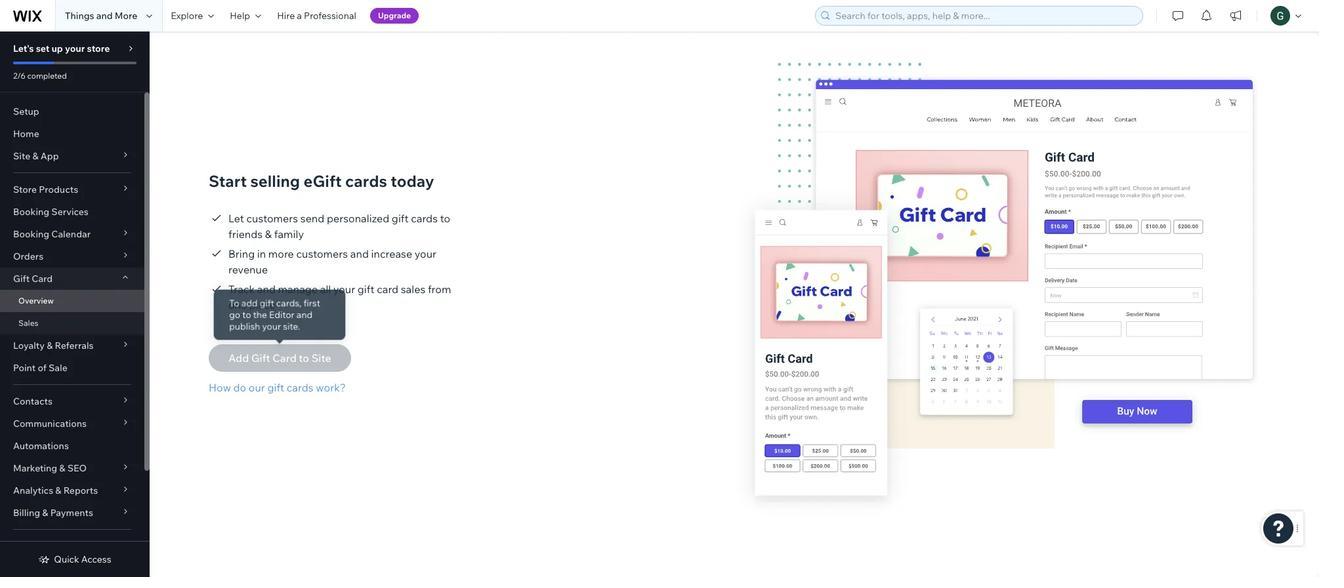 Task type: describe. For each thing, give the bounding box(es) containing it.
one
[[228, 299, 247, 312]]

automations
[[13, 441, 69, 452]]

sales link
[[0, 312, 144, 335]]

point
[[13, 362, 36, 374]]

how do our gift cards work? button
[[209, 380, 351, 396]]

gift inside button
[[267, 381, 284, 395]]

2/6 completed
[[13, 71, 67, 81]]

store
[[13, 184, 37, 196]]

billing & payments button
[[0, 502, 144, 525]]

communications
[[13, 418, 87, 430]]

sales channels button
[[0, 536, 144, 558]]

sales channels
[[13, 541, 79, 553]]

booking for booking calendar
[[13, 228, 49, 240]]

how
[[209, 381, 231, 395]]

sidebar element
[[0, 32, 150, 578]]

store
[[87, 43, 110, 54]]

revenue
[[228, 263, 268, 276]]

1 horizontal spatial gift
[[358, 283, 375, 296]]

your inside sidebar element
[[65, 43, 85, 54]]

orders
[[13, 251, 43, 263]]

setup
[[13, 106, 39, 118]]

from
[[428, 283, 451, 296]]

help button
[[222, 0, 269, 32]]

communications button
[[0, 413, 144, 435]]

sale
[[49, 362, 67, 374]]

app
[[41, 150, 59, 162]]

sales
[[401, 283, 426, 296]]

card
[[32, 273, 53, 285]]

site
[[13, 150, 30, 162]]

home
[[13, 128, 39, 140]]

reports
[[63, 485, 98, 497]]

bring
[[228, 248, 255, 261]]

automations link
[[0, 435, 144, 458]]

& for referrals
[[47, 340, 53, 352]]

do
[[233, 381, 246, 395]]

2 horizontal spatial and
[[350, 248, 369, 261]]

overview
[[18, 296, 54, 306]]

1 horizontal spatial and
[[257, 283, 276, 296]]

analytics & reports button
[[0, 480, 144, 502]]

let customers send personalized gift cards to friends & family bring in more customers and increase your revenue track and manage all your gift card sales from one place
[[228, 212, 451, 312]]

orders button
[[0, 246, 144, 268]]

a
[[297, 10, 302, 22]]

things
[[65, 10, 94, 22]]

egift
[[304, 171, 342, 191]]

our
[[249, 381, 265, 395]]

calendar
[[51, 228, 91, 240]]

analytics & reports
[[13, 485, 98, 497]]

0 vertical spatial and
[[96, 10, 113, 22]]

gift card
[[13, 273, 53, 285]]

0 vertical spatial customers
[[246, 212, 298, 225]]

marketing & seo button
[[0, 458, 144, 480]]

booking services
[[13, 206, 89, 218]]

billing & payments
[[13, 507, 93, 519]]

manage
[[278, 283, 318, 296]]

loyalty & referrals button
[[0, 335, 144, 357]]

contacts
[[13, 396, 53, 408]]

hire
[[277, 10, 295, 22]]

seo
[[67, 463, 87, 475]]

Search for tools, apps, help & more... field
[[832, 7, 1139, 25]]

place
[[249, 299, 276, 312]]

home link
[[0, 123, 144, 145]]

today
[[391, 171, 434, 191]]

quick access
[[54, 554, 111, 566]]

let's
[[13, 43, 34, 54]]

& for payments
[[42, 507, 48, 519]]



Task type: vqa. For each thing, say whether or not it's contained in the screenshot.
the included
no



Task type: locate. For each thing, give the bounding box(es) containing it.
booking services link
[[0, 201, 144, 223]]

cards left work?
[[287, 381, 314, 395]]

sales inside sales link
[[18, 318, 38, 328]]

customers up all
[[296, 248, 348, 261]]

booking down 'store'
[[13, 206, 49, 218]]

0 vertical spatial sales
[[18, 318, 38, 328]]

products
[[39, 184, 78, 196]]

0 horizontal spatial and
[[96, 10, 113, 22]]

booking
[[13, 206, 49, 218], [13, 228, 49, 240]]

channels
[[39, 541, 79, 553]]

sales
[[18, 318, 38, 328], [13, 541, 37, 553]]

cards
[[345, 171, 387, 191], [411, 212, 438, 225], [287, 381, 314, 395]]

& right billing
[[42, 507, 48, 519]]

customers up family on the top of page
[[246, 212, 298, 225]]

1 vertical spatial your
[[415, 248, 437, 261]]

let
[[228, 212, 244, 225]]

cards inside let customers send personalized gift cards to friends & family bring in more customers and increase your revenue track and manage all your gift card sales from one place
[[411, 212, 438, 225]]

gift card button
[[0, 268, 144, 290]]

0 vertical spatial booking
[[13, 206, 49, 218]]

hire a professional link
[[269, 0, 364, 32]]

gift
[[392, 212, 409, 225], [358, 283, 375, 296], [267, 381, 284, 395]]

upgrade
[[378, 11, 411, 20]]

up
[[52, 43, 63, 54]]

increase
[[371, 248, 412, 261]]

how do our gift cards work?
[[209, 381, 346, 395]]

store products button
[[0, 179, 144, 201]]

analytics
[[13, 485, 53, 497]]

1 booking from the top
[[13, 206, 49, 218]]

more
[[268, 248, 294, 261]]

store products
[[13, 184, 78, 196]]

work?
[[316, 381, 346, 395]]

personalized
[[327, 212, 389, 225]]

& left family on the top of page
[[265, 228, 272, 241]]

& inside let customers send personalized gift cards to friends & family bring in more customers and increase your revenue track and manage all your gift card sales from one place
[[265, 228, 272, 241]]

booking calendar
[[13, 228, 91, 240]]

to
[[440, 212, 450, 225]]

0 horizontal spatial your
[[65, 43, 85, 54]]

payments
[[50, 507, 93, 519]]

& for reports
[[55, 485, 61, 497]]

2 horizontal spatial gift
[[392, 212, 409, 225]]

card
[[377, 283, 399, 296]]

professional
[[304, 10, 356, 22]]

gift right our
[[267, 381, 284, 395]]

of
[[38, 362, 47, 374]]

sales up loyalty
[[18, 318, 38, 328]]

0 horizontal spatial gift
[[267, 381, 284, 395]]

your right "increase"
[[415, 248, 437, 261]]

& for seo
[[59, 463, 65, 475]]

your
[[65, 43, 85, 54], [415, 248, 437, 261], [333, 283, 355, 296]]

booking inside dropdown button
[[13, 228, 49, 240]]

access
[[81, 554, 111, 566]]

your right all
[[333, 283, 355, 296]]

2 vertical spatial your
[[333, 283, 355, 296]]

in
[[257, 248, 266, 261]]

start selling egift cards today
[[209, 171, 434, 191]]

completed
[[27, 71, 67, 81]]

and
[[96, 10, 113, 22], [350, 248, 369, 261], [257, 283, 276, 296]]

booking up orders
[[13, 228, 49, 240]]

customers
[[246, 212, 298, 225], [296, 248, 348, 261]]

booking calendar button
[[0, 223, 144, 246]]

& left reports
[[55, 485, 61, 497]]

1 vertical spatial customers
[[296, 248, 348, 261]]

more
[[115, 10, 137, 22]]

& right site
[[32, 150, 38, 162]]

1 vertical spatial and
[[350, 248, 369, 261]]

& inside popup button
[[59, 463, 65, 475]]

referrals
[[55, 340, 94, 352]]

& right loyalty
[[47, 340, 53, 352]]

track
[[228, 283, 255, 296]]

2 vertical spatial gift
[[267, 381, 284, 395]]

things and more
[[65, 10, 137, 22]]

billing
[[13, 507, 40, 519]]

0 horizontal spatial cards
[[287, 381, 314, 395]]

1 horizontal spatial cards
[[345, 171, 387, 191]]

sales for sales
[[18, 318, 38, 328]]

friends
[[228, 228, 263, 241]]

selling
[[250, 171, 300, 191]]

gift
[[13, 273, 30, 285]]

1 horizontal spatial your
[[333, 283, 355, 296]]

hire a professional
[[277, 10, 356, 22]]

1 vertical spatial gift
[[358, 283, 375, 296]]

2 vertical spatial and
[[257, 283, 276, 296]]

0 vertical spatial your
[[65, 43, 85, 54]]

help
[[230, 10, 250, 22]]

sales inside sales channels popup button
[[13, 541, 37, 553]]

2/6
[[13, 71, 26, 81]]

2 horizontal spatial your
[[415, 248, 437, 261]]

start
[[209, 171, 247, 191]]

explore
[[171, 10, 203, 22]]

set
[[36, 43, 49, 54]]

1 vertical spatial booking
[[13, 228, 49, 240]]

setup link
[[0, 100, 144, 123]]

cards up "personalized"
[[345, 171, 387, 191]]

upgrade button
[[370, 8, 419, 24]]

sales for sales channels
[[13, 541, 37, 553]]

overview link
[[0, 290, 144, 312]]

cards left "to"
[[411, 212, 438, 225]]

2 booking from the top
[[13, 228, 49, 240]]

services
[[51, 206, 89, 218]]

marketing
[[13, 463, 57, 475]]

booking for booking services
[[13, 206, 49, 218]]

and left "increase"
[[350, 248, 369, 261]]

&
[[32, 150, 38, 162], [265, 228, 272, 241], [47, 340, 53, 352], [59, 463, 65, 475], [55, 485, 61, 497], [42, 507, 48, 519]]

0 vertical spatial cards
[[345, 171, 387, 191]]

1 vertical spatial sales
[[13, 541, 37, 553]]

1 vertical spatial cards
[[411, 212, 438, 225]]

send
[[301, 212, 325, 225]]

and left more
[[96, 10, 113, 22]]

contacts button
[[0, 391, 144, 413]]

0 vertical spatial gift
[[392, 212, 409, 225]]

2 horizontal spatial cards
[[411, 212, 438, 225]]

quick access button
[[38, 554, 111, 566]]

loyalty & referrals
[[13, 340, 94, 352]]

& left seo
[[59, 463, 65, 475]]

2 vertical spatial cards
[[287, 381, 314, 395]]

gift left card
[[358, 283, 375, 296]]

gift up "increase"
[[392, 212, 409, 225]]

sales down billing
[[13, 541, 37, 553]]

your right up
[[65, 43, 85, 54]]

loyalty
[[13, 340, 45, 352]]

point of sale
[[13, 362, 67, 374]]

marketing & seo
[[13, 463, 87, 475]]

cards inside button
[[287, 381, 314, 395]]

& for app
[[32, 150, 38, 162]]

quick
[[54, 554, 79, 566]]

and up place
[[257, 283, 276, 296]]

let's set up your store
[[13, 43, 110, 54]]

family
[[274, 228, 304, 241]]



